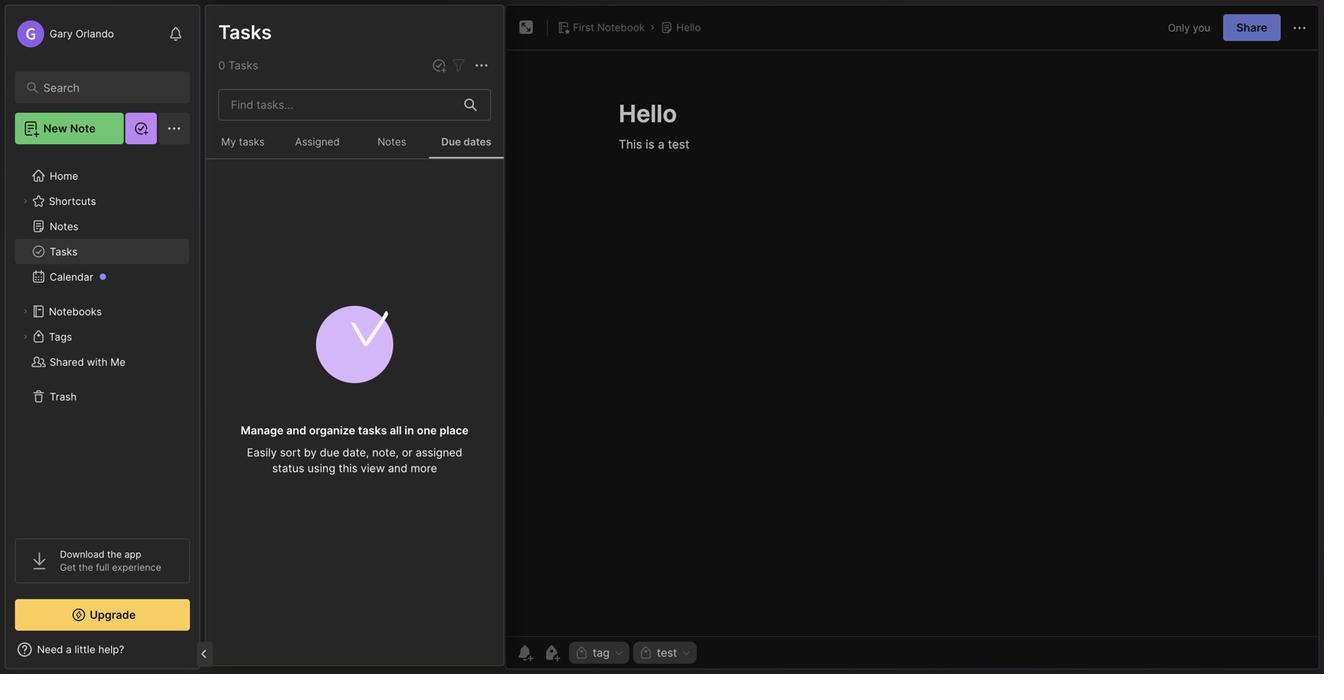 Task type: vqa. For each thing, say whether or not it's contained in the screenshot.
right 5
no



Task type: describe. For each thing, give the bounding box(es) containing it.
test button
[[634, 642, 697, 664]]

1 horizontal spatial notes
[[218, 20, 272, 43]]

expand tags image
[[21, 332, 30, 341]]

with
[[87, 356, 108, 368]]

only
[[1169, 21, 1191, 34]]

share button
[[1224, 14, 1282, 41]]

app
[[125, 549, 141, 560]]

this
[[339, 462, 358, 475]]

my
[[221, 136, 236, 148]]

notebooks link
[[15, 299, 189, 324]]

WHAT'S NEW field
[[6, 637, 200, 662]]

notebook
[[598, 21, 645, 34]]

dates
[[464, 136, 492, 148]]

due dates button
[[429, 127, 504, 159]]

shortcuts button
[[15, 188, 189, 214]]

in
[[405, 424, 414, 437]]

experience
[[112, 562, 161, 573]]

1 vertical spatial tasks
[[228, 59, 259, 72]]

by
[[304, 446, 317, 459]]

only you
[[1169, 21, 1211, 34]]

full
[[96, 562, 109, 573]]

0 horizontal spatial test
[[264, 127, 283, 139]]

download
[[60, 549, 105, 560]]

assigned button
[[280, 127, 355, 159]]

1 vertical spatial test
[[326, 149, 343, 161]]

tags
[[49, 331, 72, 343]]

tasks inside button
[[50, 245, 78, 258]]

help?
[[98, 644, 124, 656]]

a inside field
[[66, 644, 72, 656]]

little
[[75, 644, 95, 656]]

2023
[[259, 149, 282, 161]]

one
[[417, 424, 437, 437]]

row group containing manage and organize tasks all in one place
[[206, 159, 504, 488]]

me
[[110, 356, 126, 368]]

note,
[[372, 446, 399, 459]]

notes button
[[355, 127, 429, 159]]

28,
[[242, 149, 256, 161]]

notes inside button
[[378, 136, 407, 148]]

0
[[218, 59, 225, 72]]

new
[[43, 122, 67, 135]]

notes link
[[15, 214, 189, 239]]

notebooks
[[49, 305, 102, 318]]

Filter tasks field
[[450, 56, 468, 75]]

click to collapse image
[[199, 645, 211, 664]]

tag button
[[569, 642, 630, 664]]

upgrade
[[90, 608, 136, 622]]

note
[[70, 122, 96, 135]]

1 vertical spatial the
[[79, 562, 93, 573]]

shared with me link
[[15, 349, 189, 375]]

0 horizontal spatial and
[[286, 424, 307, 437]]

tree inside main element
[[6, 154, 200, 524]]

my tasks button
[[206, 127, 280, 159]]

using
[[308, 462, 336, 475]]

hello inside button
[[677, 21, 701, 34]]

sort
[[280, 446, 301, 459]]

filter tasks image
[[450, 56, 468, 75]]

first notebook
[[573, 21, 645, 34]]

organize
[[309, 424, 356, 437]]

or
[[402, 446, 413, 459]]

due dates
[[442, 136, 492, 148]]

place
[[440, 424, 469, 437]]

nov
[[222, 149, 239, 161]]

calendar button
[[15, 264, 189, 289]]

2
[[218, 58, 224, 71]]

all
[[390, 424, 402, 437]]

add a reminder image
[[516, 644, 535, 662]]

first notebook button
[[554, 17, 648, 39]]

1 horizontal spatial the
[[107, 549, 122, 560]]

trash
[[50, 391, 77, 403]]

first
[[573, 21, 595, 34]]

tasks inside button
[[239, 136, 265, 148]]

add tag image
[[543, 644, 562, 662]]

get
[[60, 562, 76, 573]]

upgrade button
[[15, 599, 190, 631]]

Account field
[[15, 18, 114, 50]]



Task type: locate. For each thing, give the bounding box(es) containing it.
easily
[[247, 446, 277, 459]]

gary
[[50, 28, 73, 40]]

orlando
[[76, 28, 114, 40]]

home
[[50, 170, 78, 182]]

new task image
[[431, 58, 447, 73]]

0 vertical spatial tasks
[[239, 136, 265, 148]]

hello button
[[658, 17, 704, 39]]

test inside button
[[657, 646, 678, 660]]

hello up this
[[222, 110, 247, 122]]

and
[[286, 424, 307, 437], [388, 462, 408, 475]]

notes
[[218, 20, 272, 43], [378, 136, 407, 148], [50, 220, 79, 232]]

0 vertical spatial a
[[256, 127, 261, 139]]

note window element
[[506, 5, 1320, 670]]

hello
[[677, 21, 701, 34], [222, 110, 247, 122]]

Note Editor text field
[[506, 50, 1319, 636]]

a left little
[[66, 644, 72, 656]]

2 horizontal spatial test
[[657, 646, 678, 660]]

and up sort
[[286, 424, 307, 437]]

manage
[[241, 424, 284, 437]]

2 notes
[[218, 58, 257, 71]]

1 horizontal spatial hello
[[677, 21, 701, 34]]

manage and organize tasks all in one place
[[241, 424, 469, 437]]

tasks
[[239, 136, 265, 148], [358, 424, 387, 437]]

tasks up 'notes'
[[218, 21, 272, 44]]

More actions and view options field
[[468, 56, 491, 75]]

tag right the add tag image
[[593, 646, 610, 660]]

1 vertical spatial tasks
[[358, 424, 387, 437]]

tasks button
[[15, 239, 189, 264]]

assigned
[[295, 136, 340, 148]]

you
[[1194, 21, 1211, 34]]

shortcuts
[[49, 195, 96, 207]]

more actions and view options image
[[472, 56, 491, 75]]

shared with me
[[50, 356, 126, 368]]

gary orlando
[[50, 28, 114, 40]]

assigned
[[416, 446, 463, 459]]

tasks
[[218, 21, 272, 44], [228, 59, 259, 72], [50, 245, 78, 258]]

0 horizontal spatial tasks
[[239, 136, 265, 148]]

test right tag button
[[657, 646, 678, 660]]

tasks right 0
[[228, 59, 259, 72]]

2 vertical spatial notes
[[50, 220, 79, 232]]

0 horizontal spatial tag
[[295, 149, 310, 161]]

test down assigned
[[326, 149, 343, 161]]

none search field inside main element
[[43, 78, 169, 97]]

1 horizontal spatial and
[[388, 462, 408, 475]]

tags button
[[15, 324, 189, 349]]

notes up 'notes'
[[218, 20, 272, 43]]

the up full
[[107, 549, 122, 560]]

0 vertical spatial tasks
[[218, 21, 272, 44]]

0 vertical spatial notes
[[218, 20, 272, 43]]

share
[[1237, 21, 1268, 34]]

shared
[[50, 356, 84, 368]]

0 vertical spatial hello
[[677, 21, 701, 34]]

need a little help?
[[37, 644, 124, 656]]

due
[[320, 446, 340, 459]]

row group
[[206, 159, 504, 488]]

a right is
[[256, 127, 261, 139]]

1 horizontal spatial tag
[[593, 646, 610, 660]]

0 horizontal spatial notes
[[50, 220, 79, 232]]

tasks left 'all'
[[358, 424, 387, 437]]

nov 28, 2023
[[222, 149, 282, 161]]

1 horizontal spatial test
[[326, 149, 343, 161]]

0 vertical spatial tag
[[295, 149, 310, 161]]

2 vertical spatial test
[[657, 646, 678, 660]]

0 vertical spatial test
[[264, 127, 283, 139]]

0 vertical spatial and
[[286, 424, 307, 437]]

trash link
[[15, 384, 189, 409]]

date,
[[343, 446, 369, 459]]

1 vertical spatial a
[[66, 644, 72, 656]]

and down or
[[388, 462, 408, 475]]

0 tasks
[[218, 59, 259, 72]]

0 horizontal spatial hello
[[222, 110, 247, 122]]

this is a test
[[222, 127, 283, 139]]

hello right notebook at the top of page
[[677, 21, 701, 34]]

1 vertical spatial hello
[[222, 110, 247, 122]]

None search field
[[43, 78, 169, 97]]

home link
[[15, 163, 190, 188]]

test up 2023
[[264, 127, 283, 139]]

tag inside tag button
[[593, 646, 610, 660]]

test
[[264, 127, 283, 139], [326, 149, 343, 161], [657, 646, 678, 660]]

1 vertical spatial tag
[[593, 646, 610, 660]]

new note
[[43, 122, 96, 135]]

this
[[222, 127, 242, 139]]

1 vertical spatial and
[[388, 462, 408, 475]]

more
[[411, 462, 437, 475]]

tag down assigned
[[295, 149, 310, 161]]

Find tasks… text field
[[222, 92, 455, 118]]

download the app get the full experience
[[60, 549, 161, 573]]

a
[[256, 127, 261, 139], [66, 644, 72, 656]]

0 horizontal spatial the
[[79, 562, 93, 573]]

due
[[442, 136, 461, 148]]

view
[[361, 462, 385, 475]]

tree containing home
[[6, 154, 200, 524]]

the
[[107, 549, 122, 560], [79, 562, 93, 573]]

0 vertical spatial the
[[107, 549, 122, 560]]

tree
[[6, 154, 200, 524]]

tasks up calendar
[[50, 245, 78, 258]]

expand note image
[[517, 18, 536, 37]]

tasks up "nov 28, 2023"
[[239, 136, 265, 148]]

2 horizontal spatial notes
[[378, 136, 407, 148]]

calendar
[[50, 271, 93, 283]]

0 horizontal spatial a
[[66, 644, 72, 656]]

expand notebooks image
[[21, 307, 30, 316]]

notes left due
[[378, 136, 407, 148]]

my tasks
[[221, 136, 265, 148]]

need
[[37, 644, 63, 656]]

is
[[245, 127, 253, 139]]

1 horizontal spatial tasks
[[358, 424, 387, 437]]

notes inside main element
[[50, 220, 79, 232]]

and inside easily sort by due date, note, or assigned status using this view and more
[[388, 462, 408, 475]]

the down download
[[79, 562, 93, 573]]

status
[[272, 462, 305, 475]]

2 vertical spatial tasks
[[50, 245, 78, 258]]

main element
[[0, 0, 205, 674]]

notes
[[227, 58, 257, 71]]

1 horizontal spatial a
[[256, 127, 261, 139]]

Search text field
[[43, 80, 169, 95]]

notes down shortcuts
[[50, 220, 79, 232]]

1 vertical spatial notes
[[378, 136, 407, 148]]

easily sort by due date, note, or assigned status using this view and more
[[247, 446, 463, 475]]



